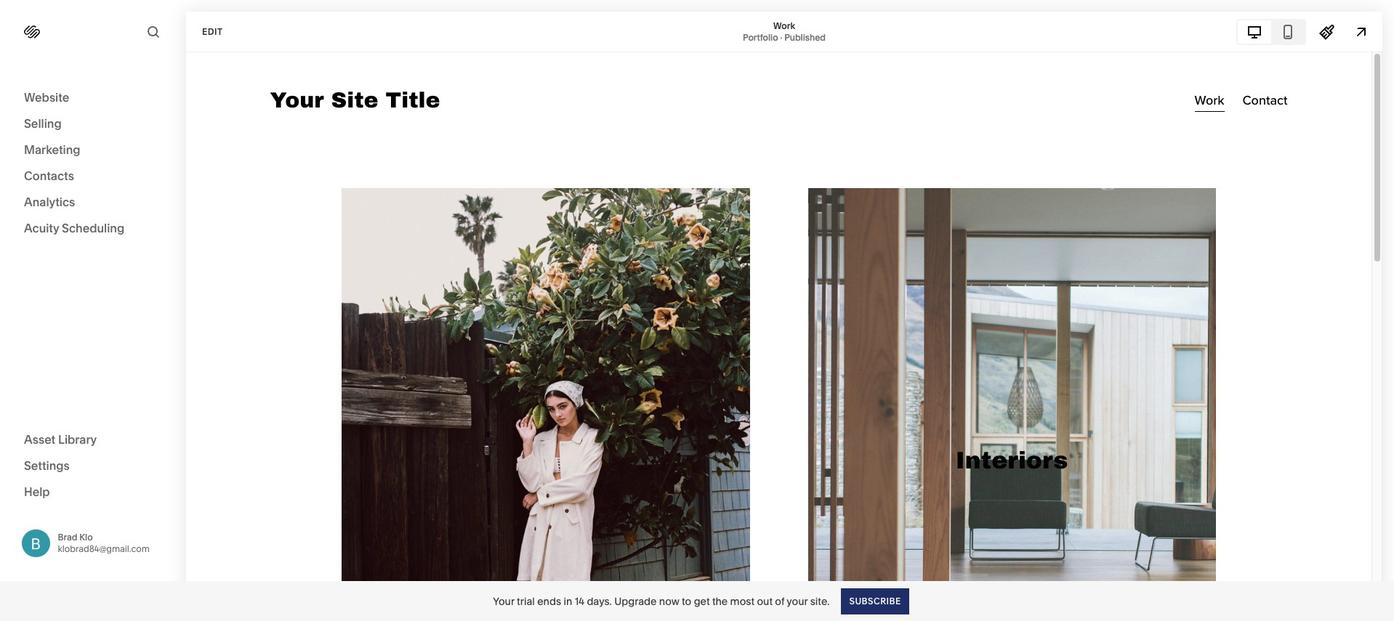 Task type: describe. For each thing, give the bounding box(es) containing it.
subscribe
[[850, 596, 901, 607]]

site.
[[811, 595, 830, 608]]

your
[[787, 595, 808, 608]]

website link
[[24, 89, 161, 107]]

klobrad84@gmail.com
[[58, 544, 150, 555]]

help
[[24, 485, 50, 499]]

analytics link
[[24, 194, 161, 212]]

most
[[730, 595, 755, 608]]

trial
[[517, 595, 535, 608]]

·
[[780, 32, 783, 43]]

settings link
[[24, 458, 161, 475]]

get
[[694, 595, 710, 608]]

days.
[[587, 595, 612, 608]]

acuity scheduling
[[24, 221, 124, 236]]

selling link
[[24, 116, 161, 133]]

contacts link
[[24, 168, 161, 185]]

library
[[58, 432, 97, 447]]

settings
[[24, 458, 70, 473]]

in
[[564, 595, 572, 608]]

analytics
[[24, 195, 75, 209]]

help link
[[24, 484, 50, 500]]

upgrade
[[615, 595, 657, 608]]

brad klo klobrad84@gmail.com
[[58, 532, 150, 555]]

edit
[[202, 26, 223, 37]]

ends
[[537, 595, 561, 608]]

portfolio
[[743, 32, 778, 43]]

contacts
[[24, 169, 74, 183]]

subscribe button
[[842, 589, 909, 615]]

your
[[493, 595, 515, 608]]

website
[[24, 90, 69, 105]]



Task type: locate. For each thing, give the bounding box(es) containing it.
asset library link
[[24, 432, 161, 449]]

selling
[[24, 116, 62, 131]]

scheduling
[[62, 221, 124, 236]]

work
[[774, 20, 795, 31]]

brad
[[58, 532, 77, 543]]

14
[[575, 595, 585, 608]]

acuity scheduling link
[[24, 220, 161, 238]]

tab list
[[1238, 20, 1305, 43]]

the
[[712, 595, 728, 608]]

work portfolio · published
[[743, 20, 826, 43]]

klo
[[79, 532, 93, 543]]

to
[[682, 595, 692, 608]]

of
[[775, 595, 785, 608]]

asset
[[24, 432, 55, 447]]

now
[[659, 595, 680, 608]]

out
[[757, 595, 773, 608]]

edit button
[[193, 18, 232, 45]]

your trial ends in 14 days. upgrade now to get the most out of your site.
[[493, 595, 830, 608]]

published
[[785, 32, 826, 43]]

asset library
[[24, 432, 97, 447]]

acuity
[[24, 221, 59, 236]]

marketing link
[[24, 142, 161, 159]]

marketing
[[24, 143, 80, 157]]



Task type: vqa. For each thing, say whether or not it's contained in the screenshot.
topmost 'the'
no



